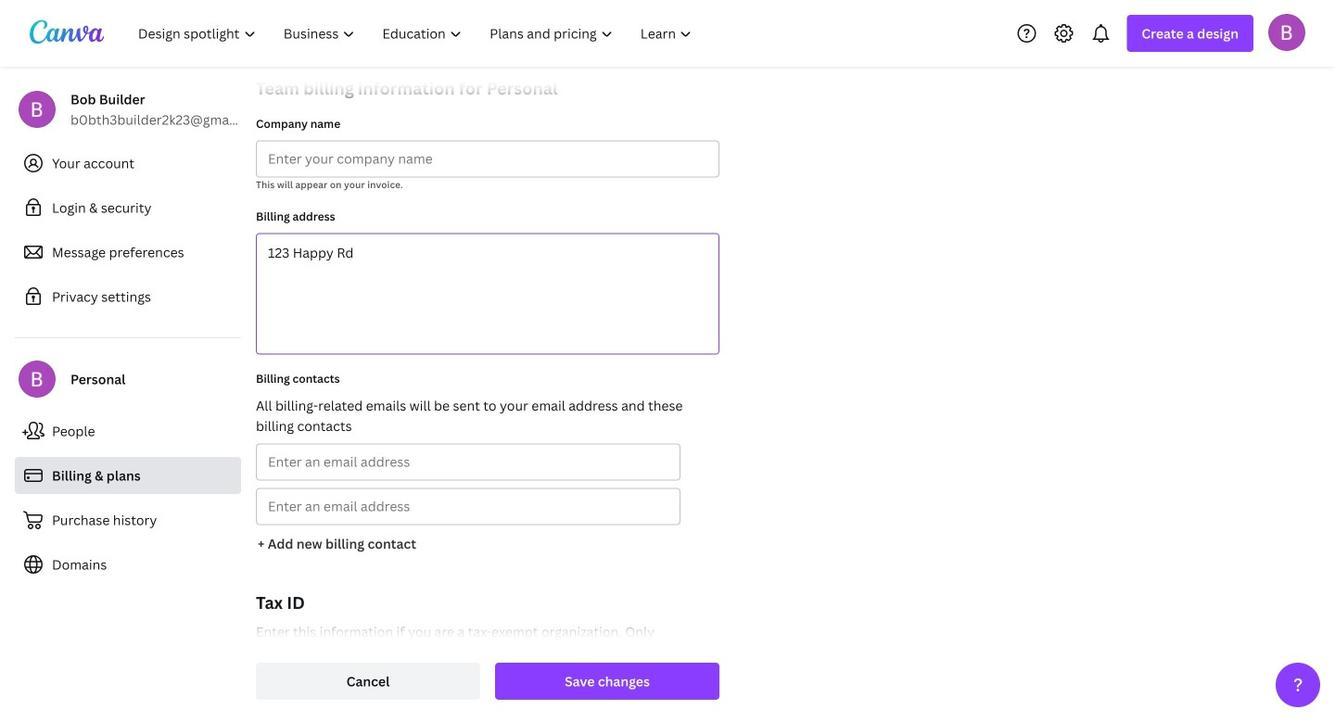 Task type: locate. For each thing, give the bounding box(es) containing it.
Enter an email address text field
[[268, 445, 669, 480]]

bob builder image
[[1269, 14, 1306, 51]]

Enter your company address text field
[[257, 234, 719, 354]]

top level navigation element
[[126, 15, 708, 52]]

Enter your company name text field
[[268, 141, 708, 177]]



Task type: describe. For each thing, give the bounding box(es) containing it.
Enter an email address text field
[[268, 489, 669, 525]]



Task type: vqa. For each thing, say whether or not it's contained in the screenshot.
bob builder icon
yes



